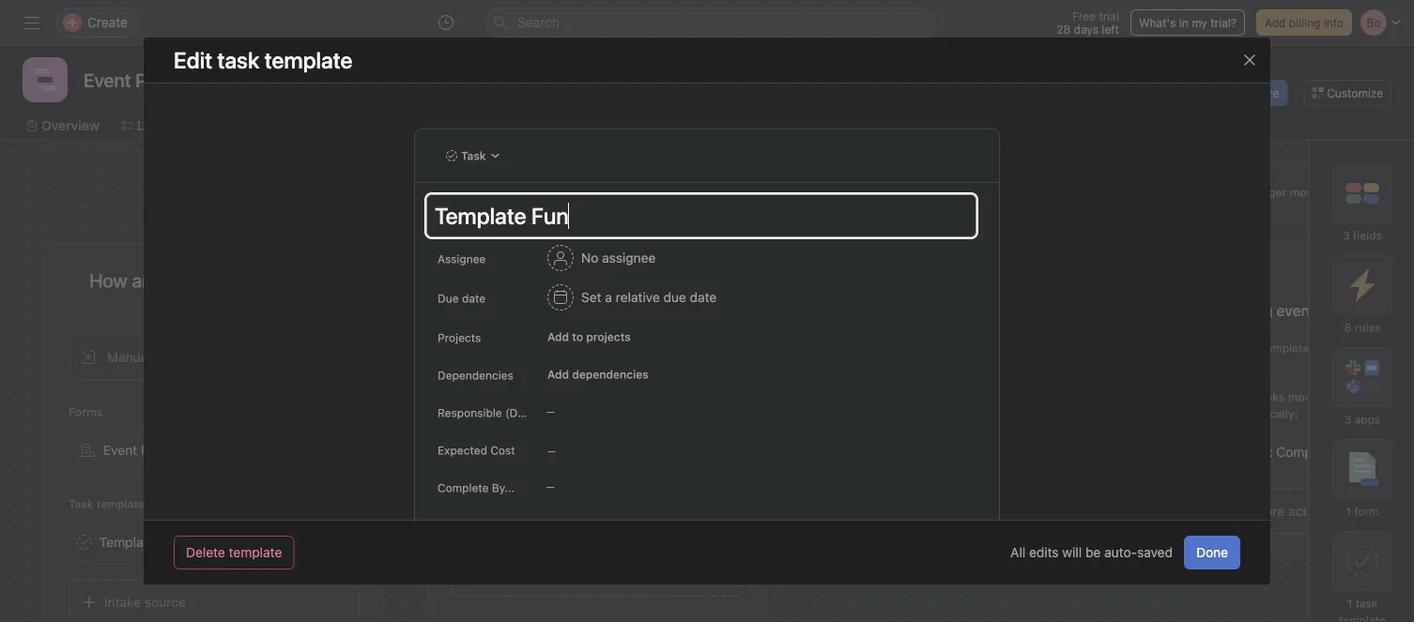 Task type: describe. For each thing, give the bounding box(es) containing it.
list link
[[122, 116, 159, 136]]

free trial 28 days left
[[1057, 9, 1119, 36]]

0 horizontal spatial date
[[462, 292, 486, 305]]

collaborators
[[515, 508, 595, 523]]

add to projects button
[[539, 324, 639, 350]]

1 vertical spatial complete
[[438, 482, 489, 495]]

3 apps
[[1345, 413, 1381, 426]]

— button for responsible (department)
[[539, 399, 652, 425]]

workflow
[[455, 118, 513, 133]]

template fun button
[[69, 521, 360, 564]]

my
[[1192, 16, 1208, 29]]

expected cost
[[438, 444, 515, 457]]

responsible
[[438, 407, 502, 420]]

2
[[1241, 342, 1247, 355]]

2 incomplete tasks
[[1241, 342, 1340, 355]]

8 rules
[[1344, 321, 1381, 334]]

saved
[[1137, 545, 1173, 561]]

tasks for nearing event (2 weeks to go
[[1256, 391, 1285, 404]]

left
[[1102, 23, 1119, 36]]

this for overview
[[568, 391, 588, 404]]

manually
[[107, 350, 161, 365]]

search button
[[486, 8, 936, 38]]

test
[[196, 443, 222, 458]]

set for set a relative due date
[[581, 290, 602, 305]]

when tasks move to this section, what should happen automatically?
[[455, 391, 704, 421]]

overview inside button
[[452, 302, 517, 320]]

month inside button
[[1005, 447, 1038, 460]]

1 horizontal spatial event
[[1079, 447, 1109, 460]]

relative
[[616, 290, 660, 305]]

files
[[779, 118, 808, 133]]

weeks
[[1338, 302, 1382, 320]]

calendar
[[362, 118, 417, 133]]

event planning test button
[[69, 429, 360, 472]]

search list box
[[486, 8, 936, 38]]

what's in my trial? button
[[1131, 9, 1245, 36]]

done
[[1196, 545, 1228, 561]]

0 horizontal spatial by...
[[492, 482, 515, 495]]

description
[[438, 519, 499, 532]]

this for pre-event (1 month to go)
[[951, 391, 971, 404]]

list
[[137, 118, 159, 133]]

1 for 1 form
[[1346, 505, 1351, 518]]

task for task
[[461, 149, 486, 162]]

dashboard
[[573, 118, 641, 133]]

this project?
[[162, 296, 266, 318]]

be
[[1086, 545, 1101, 561]]

apps
[[1355, 413, 1381, 426]]

projects
[[586, 331, 631, 344]]

delete
[[186, 545, 225, 561]]

automatically:
[[839, 408, 915, 421]]

event
[[103, 443, 137, 458]]

overview button
[[452, 294, 743, 328]]

done button
[[1184, 536, 1241, 570]]

to inside when tasks move to this section, what should happen automatically?
[[554, 391, 565, 404]]

go
[[1403, 302, 1414, 320]]

(2
[[1319, 302, 1334, 320]]

when tasks move to this section, do
[[1222, 391, 1414, 421]]

tasks inside how are tasks being added to this project?
[[163, 270, 208, 292]]

days
[[1074, 23, 1099, 36]]

due date
[[438, 292, 486, 305]]

set for set complete by...
[[1253, 445, 1273, 460]]

overview inside 'link'
[[41, 118, 99, 133]]

add billing info button
[[1256, 9, 1352, 36]]

1 for 1 task template
[[1347, 597, 1352, 610]]

3 for 3 apps
[[1345, 413, 1352, 426]]

before
[[1042, 447, 1076, 460]]

to inside when tasks move to this section, do
[[1320, 391, 1331, 404]]

task button
[[438, 143, 510, 169]]

add dependencies
[[547, 368, 649, 381]]

do for nearing event (2 weeks to go
[[1404, 391, 1414, 404]]

timeline image
[[34, 69, 56, 91]]

set complete by... button
[[1218, 430, 1414, 477]]

event for pre-
[[865, 302, 904, 320]]

complete inside button
[[1277, 445, 1335, 460]]

— for (department)
[[547, 407, 555, 417]]

add for add billing info
[[1265, 16, 1286, 29]]

trial?
[[1211, 16, 1237, 29]]

templates
[[97, 498, 151, 511]]

1 for 1 month before event
[[996, 447, 1002, 460]]

in
[[1179, 16, 1189, 29]]

what's in my trial?
[[1139, 16, 1237, 29]]

1 month before event button
[[835, 430, 1126, 477]]

when for nearing event (2 weeks to go
[[1222, 391, 1253, 404]]

add collaborators button
[[452, 492, 743, 539]]

Expected Cost text field
[[539, 433, 764, 467]]

add to projects
[[547, 331, 631, 344]]

auto-
[[1104, 545, 1137, 561]]

cost
[[490, 444, 515, 457]]

date inside dropdown button
[[690, 290, 717, 305]]

form
[[1354, 505, 1379, 518]]

what
[[638, 391, 664, 404]]

month inside button
[[924, 302, 969, 320]]

task for task templates
[[69, 498, 94, 511]]

edit task template
[[174, 47, 353, 73]]

complete by...
[[438, 482, 515, 495]]

tasks for overview
[[490, 391, 519, 404]]

to inside the when tasks move to this section, do this automatically:
[[937, 391, 948, 404]]

due
[[438, 292, 459, 305]]

add for add to projects
[[547, 331, 569, 344]]

(1
[[908, 302, 920, 320]]

template
[[100, 535, 155, 550]]

trial
[[1099, 9, 1119, 23]]

no assignee button
[[539, 241, 664, 275]]

dashboard link
[[558, 116, 641, 136]]

rules
[[1355, 321, 1381, 334]]

due
[[663, 290, 686, 305]]

3 this from the left
[[1038, 391, 1058, 404]]

task templates
[[69, 498, 151, 511]]

forms
[[69, 406, 103, 419]]



Task type: vqa. For each thing, say whether or not it's contained in the screenshot.
Add to portfolio
no



Task type: locate. For each thing, give the bounding box(es) containing it.
when tasks move to this section, do this automatically:
[[839, 391, 1058, 421]]

move
[[522, 391, 551, 404], [905, 391, 934, 404], [1288, 391, 1317, 404]]

tasks up this project?
[[163, 270, 208, 292]]

0 vertical spatial assignee
[[602, 250, 656, 266]]

set
[[581, 290, 602, 305], [1253, 445, 1273, 460], [487, 449, 508, 465]]

by... down cost
[[492, 482, 515, 495]]

0 vertical spatial task
[[461, 149, 486, 162]]

add dependencies button
[[539, 362, 657, 388]]

projects
[[438, 331, 481, 345]]

set complete by...
[[1253, 445, 1364, 460]]

2 horizontal spatial section,
[[1358, 391, 1401, 404]]

planning
[[141, 443, 193, 458]]

event planning test
[[103, 443, 222, 458]]

0 vertical spatial 3
[[1343, 229, 1350, 242]]

to up the (department)
[[554, 391, 565, 404]]

when inside the when tasks move to this section, do this automatically:
[[839, 391, 870, 404]]

0 horizontal spatial assignee
[[511, 449, 565, 465]]

1 horizontal spatial do
[[1404, 391, 1414, 404]]

to inside button
[[1385, 302, 1399, 320]]

move up automatically:
[[905, 391, 934, 404]]

section, for nearing event (2 weeks to go
[[1358, 391, 1401, 404]]

1 inside 1 task template
[[1347, 597, 1352, 610]]

— up set assignee
[[547, 407, 555, 417]]

1 incomplete task
[[474, 342, 567, 355]]

8
[[1344, 321, 1352, 334]]

set assignee button
[[452, 434, 743, 481]]

assignee inside dropdown button
[[602, 250, 656, 266]]

2 horizontal spatial set
[[1253, 445, 1273, 460]]

set inside dropdown button
[[581, 290, 602, 305]]

month left before
[[1005, 447, 1038, 460]]

are
[[132, 270, 159, 292]]

0 vertical spatial template
[[229, 545, 282, 561]]

nearing
[[1218, 302, 1273, 320]]

1 vertical spatial task
[[69, 498, 94, 511]]

when
[[455, 391, 487, 404], [839, 391, 870, 404], [1222, 391, 1253, 404]]

2 do from the left
[[1404, 391, 1414, 404]]

1 vertical spatial —
[[547, 482, 555, 493]]

task inside task button
[[461, 149, 486, 162]]

to left go
[[1385, 302, 1399, 320]]

to right added
[[322, 270, 339, 292]]

add inside add collaborators button
[[487, 508, 512, 523]]

3 for 3 fields
[[1343, 229, 1350, 242]]

event inside button
[[865, 302, 904, 320]]

task left 'templates'
[[69, 498, 94, 511]]

assignee inside button
[[511, 449, 565, 465]]

— button
[[539, 399, 652, 425], [539, 474, 652, 501]]

month
[[924, 302, 969, 320], [1005, 447, 1038, 460]]

1 left before
[[996, 447, 1002, 460]]

move inside when tasks move to this section, what should happen automatically?
[[522, 391, 551, 404]]

pre-
[[835, 302, 865, 320]]

search
[[517, 15, 560, 30]]

None text field
[[79, 63, 253, 97]]

date right due on the top left of the page
[[690, 290, 717, 305]]

1 horizontal spatial section,
[[974, 391, 1018, 404]]

2 — button from the top
[[539, 474, 652, 501]]

when for pre-event (1 month to go)
[[839, 391, 870, 404]]

0 horizontal spatial task
[[545, 342, 567, 355]]

1 do from the left
[[1021, 391, 1035, 404]]

Template Name text field
[[426, 194, 977, 238]]

event left (2 on the right
[[1277, 302, 1315, 320]]

section, inside when tasks move to this section, do
[[1358, 391, 1401, 404]]

move inside when tasks move to this section, do
[[1288, 391, 1317, 404]]

do for pre-event (1 month to go)
[[1021, 391, 1035, 404]]

3 section, from the left
[[1358, 391, 1401, 404]]

incomplete for 2
[[1250, 342, 1309, 355]]

should
[[667, 391, 704, 404]]

1 incomplete from the left
[[483, 342, 541, 355]]

0 horizontal spatial task
[[69, 498, 94, 511]]

by... inside button
[[1339, 445, 1364, 460]]

1 vertical spatial — button
[[539, 474, 652, 501]]

messages
[[679, 118, 741, 133]]

set assignee
[[487, 449, 565, 465]]

assignee for set assignee
[[511, 449, 565, 465]]

messages link
[[664, 116, 741, 136]]

add for add collaborators
[[487, 508, 512, 523]]

do up 1 month before event
[[1021, 391, 1035, 404]]

3 left apps
[[1345, 413, 1352, 426]]

do inside the when tasks move to this section, do this automatically:
[[1021, 391, 1035, 404]]

event for nearing
[[1277, 302, 1315, 320]]

1 horizontal spatial by...
[[1339, 445, 1364, 460]]

event right before
[[1079, 447, 1109, 460]]

month right (1
[[924, 302, 969, 320]]

task inside 1 task template
[[1356, 597, 1378, 610]]

assignee right no
[[602, 250, 656, 266]]

section,
[[591, 391, 635, 404], [974, 391, 1018, 404], [1358, 391, 1401, 404]]

1 vertical spatial month
[[1005, 447, 1038, 460]]

assignee for no assignee
[[602, 250, 656, 266]]

event
[[865, 302, 904, 320], [1277, 302, 1315, 320], [1079, 447, 1109, 460]]

set a relative due date button
[[539, 281, 725, 315]]

tasks up responsible (department)
[[490, 391, 519, 404]]

this down the add dependencies
[[568, 391, 588, 404]]

move for overview
[[522, 391, 551, 404]]

0 vertical spatial overview
[[41, 118, 99, 133]]

this up 3 apps
[[1334, 391, 1355, 404]]

1 horizontal spatial template
[[1339, 614, 1386, 623]]

1 vertical spatial task
[[1356, 597, 1378, 610]]

0 horizontal spatial move
[[522, 391, 551, 404]]

1 when from the left
[[455, 391, 487, 404]]

tasks for pre-event (1 month to go)
[[873, 391, 902, 404]]

— up "collaborators"
[[547, 482, 555, 493]]

2 horizontal spatial move
[[1288, 391, 1317, 404]]

1 section, from the left
[[591, 391, 635, 404]]

move inside the when tasks move to this section, do this automatically:
[[905, 391, 934, 404]]

task up the add dependencies
[[545, 342, 567, 355]]

complete down when tasks move to this section, do
[[1277, 445, 1335, 460]]

how are tasks being added to this project?
[[89, 270, 339, 318]]

by...
[[1339, 445, 1364, 460], [492, 482, 515, 495]]

2 — from the top
[[547, 482, 555, 493]]

tasks inside when tasks move to this section, what should happen automatically?
[[490, 391, 519, 404]]

add left billing
[[1265, 16, 1286, 29]]

event left (1
[[865, 302, 904, 320]]

1 horizontal spatial assignee
[[602, 250, 656, 266]]

edits
[[1029, 545, 1059, 561]]

0 horizontal spatial section,
[[591, 391, 635, 404]]

no assignee
[[581, 250, 656, 266]]

overview up projects
[[452, 302, 517, 320]]

how
[[89, 270, 128, 292]]

tasks down 2 incomplete tasks
[[1256, 391, 1285, 404]]

section, up apps
[[1358, 391, 1401, 404]]

4 this from the left
[[1334, 391, 1355, 404]]

0 horizontal spatial month
[[924, 302, 969, 320]]

overview link
[[26, 116, 99, 136]]

section, up 1 month before event button
[[974, 391, 1018, 404]]

1 horizontal spatial complete
[[1277, 445, 1335, 460]]

0 horizontal spatial complete
[[438, 482, 489, 495]]

when inside when tasks move to this section, what should happen automatically?
[[455, 391, 487, 404]]

template inside button
[[229, 545, 282, 561]]

to inside how are tasks being added to this project?
[[322, 270, 339, 292]]

add inside button
[[547, 331, 569, 344]]

1 down 1 form
[[1347, 597, 1352, 610]]

1 vertical spatial 3
[[1345, 413, 1352, 426]]

billing
[[1289, 16, 1321, 29]]

section, for overview
[[591, 391, 635, 404]]

0 horizontal spatial set
[[487, 449, 508, 465]]

workflow link
[[440, 116, 513, 136]]

3 when from the left
[[1222, 391, 1253, 404]]

add up when tasks move to this section, what should happen automatically?
[[547, 368, 569, 381]]

to left go)
[[973, 302, 987, 320]]

to up 1 month before event button
[[937, 391, 948, 404]]

files link
[[764, 116, 808, 136]]

tasks up automatically:
[[873, 391, 902, 404]]

being
[[212, 270, 260, 292]]

1 horizontal spatial when
[[839, 391, 870, 404]]

task template
[[217, 47, 353, 73]]

1 up dependencies
[[474, 342, 479, 355]]

this for nearing event (2 weeks to go
[[1334, 391, 1355, 404]]

0 vertical spatial month
[[924, 302, 969, 320]]

2 horizontal spatial event
[[1277, 302, 1315, 320]]

this inside when tasks move to this section, do
[[1334, 391, 1355, 404]]

delete template button
[[174, 536, 294, 570]]

3 left fields
[[1343, 229, 1350, 242]]

nearing event (2 weeks to go button
[[1218, 294, 1414, 328]]

1 vertical spatial by...
[[492, 482, 515, 495]]

overview down timeline image
[[41, 118, 99, 133]]

pre-event (1 month to go) button
[[835, 294, 1126, 328]]

share button
[[1225, 80, 1288, 106]]

1 vertical spatial overview
[[452, 302, 517, 320]]

add down complete by...
[[487, 508, 512, 523]]

expected
[[438, 444, 487, 457]]

0 vertical spatial by...
[[1339, 445, 1364, 460]]

template fun
[[100, 535, 181, 550]]

task
[[461, 149, 486, 162], [69, 498, 94, 511]]

1 move from the left
[[522, 391, 551, 404]]

2 when from the left
[[839, 391, 870, 404]]

move down 2 incomplete tasks
[[1288, 391, 1317, 404]]

tasks inside when tasks move to this section, do
[[1256, 391, 1285, 404]]

add inside add billing info button
[[1265, 16, 1286, 29]]

1 horizontal spatial move
[[905, 391, 934, 404]]

when for overview
[[455, 391, 487, 404]]

move for pre-event (1 month to go)
[[905, 391, 934, 404]]

section, for pre-event (1 month to go)
[[974, 391, 1018, 404]]

2 move from the left
[[905, 391, 934, 404]]

date
[[690, 290, 717, 305], [462, 292, 486, 305]]

3 move from the left
[[1288, 391, 1317, 404]]

fields
[[1353, 229, 1382, 242]]

3 fields
[[1343, 229, 1382, 242]]

— button for complete by...
[[539, 474, 652, 501]]

date right due
[[462, 292, 486, 305]]

1 horizontal spatial task
[[461, 149, 486, 162]]

all edits will be auto-saved
[[1011, 545, 1173, 561]]

assignee down automatically?
[[511, 449, 565, 465]]

1 horizontal spatial task
[[1356, 597, 1378, 610]]

bo
[[1143, 86, 1157, 100]]

complete down expected
[[438, 482, 489, 495]]

add down overview button
[[547, 331, 569, 344]]

this up 1 month before event button
[[951, 391, 971, 404]]

0 vertical spatial complete
[[1277, 445, 1335, 460]]

this up 1 month before event
[[1038, 391, 1058, 404]]

task down workflow link on the top left of the page
[[461, 149, 486, 162]]

add to starred image
[[289, 72, 304, 87]]

add inside add dependencies button
[[547, 368, 569, 381]]

add
[[1265, 16, 1286, 29], [547, 331, 569, 344], [547, 368, 569, 381], [487, 508, 512, 523]]

when down '2'
[[1222, 391, 1253, 404]]

add for add dependencies
[[547, 368, 569, 381]]

incomplete right '2'
[[1250, 342, 1309, 355]]

task down form
[[1356, 597, 1378, 610]]

0 vertical spatial — button
[[539, 399, 652, 425]]

set right expected
[[487, 449, 508, 465]]

section, inside when tasks move to this section, what should happen automatically?
[[591, 391, 635, 404]]

when inside when tasks move to this section, do
[[1222, 391, 1253, 404]]

set left a
[[581, 290, 602, 305]]

close image
[[1242, 53, 1257, 68]]

0 vertical spatial task
[[545, 342, 567, 355]]

section, inside the when tasks move to this section, do this automatically:
[[974, 391, 1018, 404]]

by... down 3 apps
[[1339, 445, 1364, 460]]

1 form
[[1346, 505, 1379, 518]]

1 inside button
[[996, 447, 1002, 460]]

bo button
[[1139, 82, 1161, 104]]

delete template
[[186, 545, 282, 561]]

move for nearing event (2 weeks to go
[[1288, 391, 1317, 404]]

go)
[[991, 302, 1014, 320]]

incomplete up dependencies
[[483, 342, 541, 355]]

0 vertical spatial —
[[547, 407, 555, 417]]

info
[[1324, 16, 1344, 29]]

set for set assignee
[[487, 449, 508, 465]]

—
[[547, 407, 555, 417], [547, 482, 555, 493]]

added
[[264, 270, 318, 292]]

— button up "collaborators"
[[539, 474, 652, 501]]

when up automatically:
[[839, 391, 870, 404]]

automatically?
[[499, 408, 578, 421]]

1 horizontal spatial incomplete
[[1250, 342, 1309, 355]]

1 this from the left
[[568, 391, 588, 404]]

0 horizontal spatial template
[[229, 545, 282, 561]]

complete
[[1277, 445, 1335, 460], [438, 482, 489, 495]]

this inside when tasks move to this section, what should happen automatically?
[[568, 391, 588, 404]]

set down when tasks move to this section, do
[[1253, 445, 1273, 460]]

1 — button from the top
[[539, 399, 652, 425]]

move up the (department)
[[522, 391, 551, 404]]

0 horizontal spatial incomplete
[[483, 342, 541, 355]]

28
[[1057, 23, 1071, 36]]

add billing info
[[1265, 16, 1344, 29]]

0 horizontal spatial do
[[1021, 391, 1035, 404]]

1 horizontal spatial overview
[[452, 302, 517, 320]]

what's
[[1139, 16, 1176, 29]]

1 horizontal spatial set
[[581, 290, 602, 305]]

to left projects
[[572, 331, 583, 344]]

(department)
[[505, 407, 577, 420]]

happen
[[455, 408, 496, 421]]

incomplete for 1
[[483, 342, 541, 355]]

a
[[605, 290, 612, 305]]

1 horizontal spatial date
[[690, 290, 717, 305]]

1
[[474, 342, 479, 355], [996, 447, 1002, 460], [1346, 505, 1351, 518], [1347, 597, 1352, 610]]

2 incomplete from the left
[[1250, 342, 1309, 355]]

do inside when tasks move to this section, do
[[1404, 391, 1414, 404]]

1 horizontal spatial month
[[1005, 447, 1038, 460]]

1 for 1 incomplete task
[[474, 342, 479, 355]]

— for by...
[[547, 482, 555, 493]]

section, down dependencies
[[591, 391, 635, 404]]

calendar link
[[346, 116, 417, 136]]

to up set complete by... button
[[1320, 391, 1331, 404]]

tasks down (2 on the right
[[1312, 342, 1340, 355]]

0 horizontal spatial overview
[[41, 118, 99, 133]]

1 vertical spatial template
[[1339, 614, 1386, 623]]

tasks inside the when tasks move to this section, do this automatically:
[[873, 391, 902, 404]]

incomplete
[[483, 342, 541, 355], [1250, 342, 1309, 355]]

fun
[[159, 535, 181, 550]]

dependencies
[[438, 369, 513, 382]]

task
[[545, 342, 567, 355], [1356, 597, 1378, 610]]

share
[[1249, 86, 1279, 100]]

do down go
[[1404, 391, 1414, 404]]

2 section, from the left
[[974, 391, 1018, 404]]

— button down the add dependencies
[[539, 399, 652, 425]]

1 left form
[[1346, 505, 1351, 518]]

2 this from the left
[[951, 391, 971, 404]]

0 horizontal spatial when
[[455, 391, 487, 404]]

0 horizontal spatial event
[[865, 302, 904, 320]]

1 — from the top
[[547, 407, 555, 417]]

2 horizontal spatial when
[[1222, 391, 1253, 404]]

1 vertical spatial assignee
[[511, 449, 565, 465]]

tasks
[[163, 270, 208, 292], [1312, 342, 1340, 355], [490, 391, 519, 404], [873, 391, 902, 404], [1256, 391, 1285, 404]]

add collaborators
[[487, 508, 595, 523]]

when up responsible
[[455, 391, 487, 404]]



